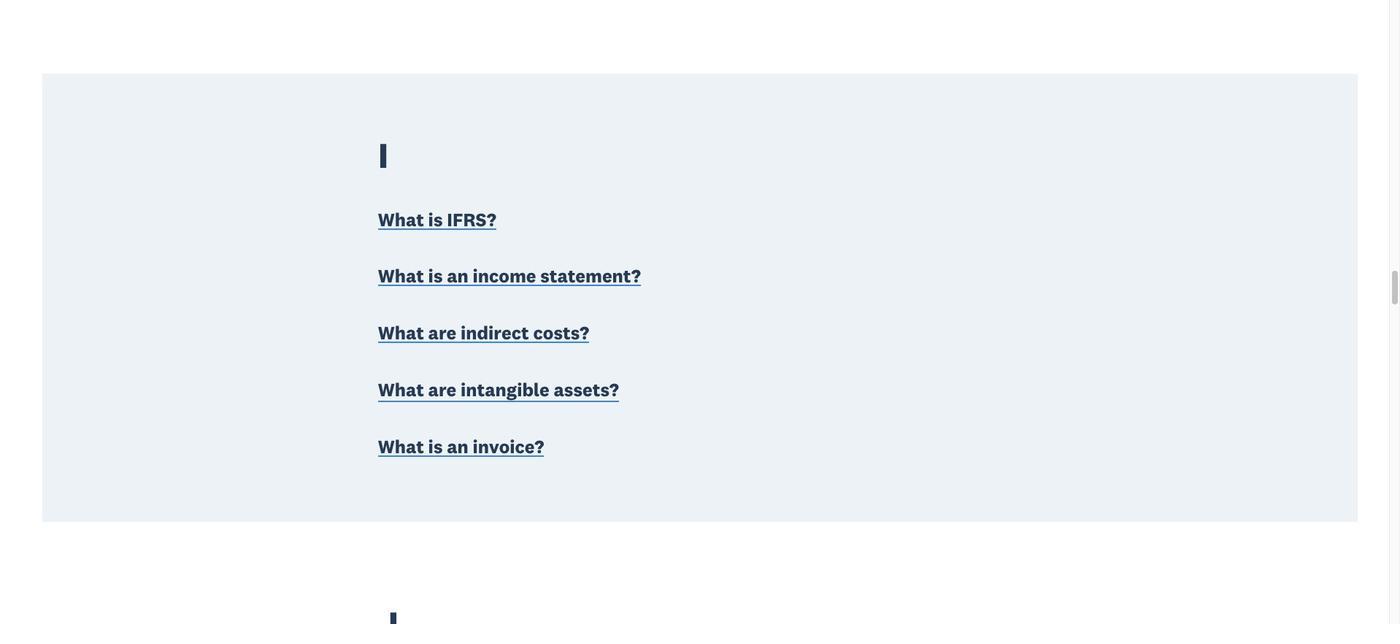Task type: describe. For each thing, give the bounding box(es) containing it.
is for what is an income statement?
[[428, 265, 443, 288]]

what are indirect costs? link
[[378, 321, 590, 348]]

income
[[473, 265, 536, 288]]

what is an income statement? link
[[378, 264, 641, 291]]

what are intangible assets? link
[[378, 378, 619, 405]]

what for what is an invoice?
[[378, 435, 424, 459]]

an for invoice?
[[447, 435, 469, 459]]

an for income
[[447, 265, 469, 288]]

what are intangible assets?
[[378, 378, 619, 402]]

are for indirect
[[428, 322, 457, 345]]

indirect
[[461, 322, 529, 345]]

is for what is an invoice?
[[428, 435, 443, 459]]

assets?
[[554, 378, 619, 402]]



Task type: vqa. For each thing, say whether or not it's contained in the screenshot.
WHAT IS AN INVOICE?
yes



Task type: locate. For each thing, give the bounding box(es) containing it.
1 what from the top
[[378, 208, 424, 231]]

2 vertical spatial is
[[428, 435, 443, 459]]

what is ifrs? link
[[378, 207, 497, 235]]

are inside 'link'
[[428, 322, 457, 345]]

5 what from the top
[[378, 435, 424, 459]]

an left income
[[447, 265, 469, 288]]

2 an from the top
[[447, 435, 469, 459]]

2 what from the top
[[378, 265, 424, 288]]

invoice?
[[473, 435, 544, 459]]

is for what is ifrs?
[[428, 208, 443, 231]]

what for what are intangible assets?
[[378, 378, 424, 402]]

1 is from the top
[[428, 208, 443, 231]]

intangible
[[461, 378, 550, 402]]

3 is from the top
[[428, 435, 443, 459]]

1 vertical spatial is
[[428, 265, 443, 288]]

an
[[447, 265, 469, 288], [447, 435, 469, 459]]

what for what is an income statement?
[[378, 265, 424, 288]]

1 vertical spatial an
[[447, 435, 469, 459]]

0 vertical spatial an
[[447, 265, 469, 288]]

is down what is ifrs? link
[[428, 265, 443, 288]]

i
[[378, 133, 388, 178]]

what is an income statement?
[[378, 265, 641, 288]]

is left invoice?
[[428, 435, 443, 459]]

what is an invoice?
[[378, 435, 544, 459]]

2 are from the top
[[428, 378, 457, 402]]

what for what are indirect costs?
[[378, 322, 424, 345]]

are
[[428, 322, 457, 345], [428, 378, 457, 402]]

costs?
[[533, 322, 590, 345]]

4 what from the top
[[378, 378, 424, 402]]

are for intangible
[[428, 378, 457, 402]]

2 is from the top
[[428, 265, 443, 288]]

1 are from the top
[[428, 322, 457, 345]]

what are indirect costs?
[[378, 322, 590, 345]]

statement?
[[541, 265, 641, 288]]

are left indirect
[[428, 322, 457, 345]]

is left ifrs?
[[428, 208, 443, 231]]

0 vertical spatial is
[[428, 208, 443, 231]]

what is ifrs?
[[378, 208, 497, 231]]

1 vertical spatial are
[[428, 378, 457, 402]]

what
[[378, 208, 424, 231], [378, 265, 424, 288], [378, 322, 424, 345], [378, 378, 424, 402], [378, 435, 424, 459]]

0 vertical spatial are
[[428, 322, 457, 345]]

1 an from the top
[[447, 265, 469, 288]]

3 what from the top
[[378, 322, 424, 345]]

ifrs?
[[447, 208, 497, 231]]

is
[[428, 208, 443, 231], [428, 265, 443, 288], [428, 435, 443, 459]]

are up what is an invoice?
[[428, 378, 457, 402]]

what is an invoice? link
[[378, 435, 544, 462]]

an left invoice?
[[447, 435, 469, 459]]

what inside 'link'
[[378, 322, 424, 345]]

what for what is ifrs?
[[378, 208, 424, 231]]



